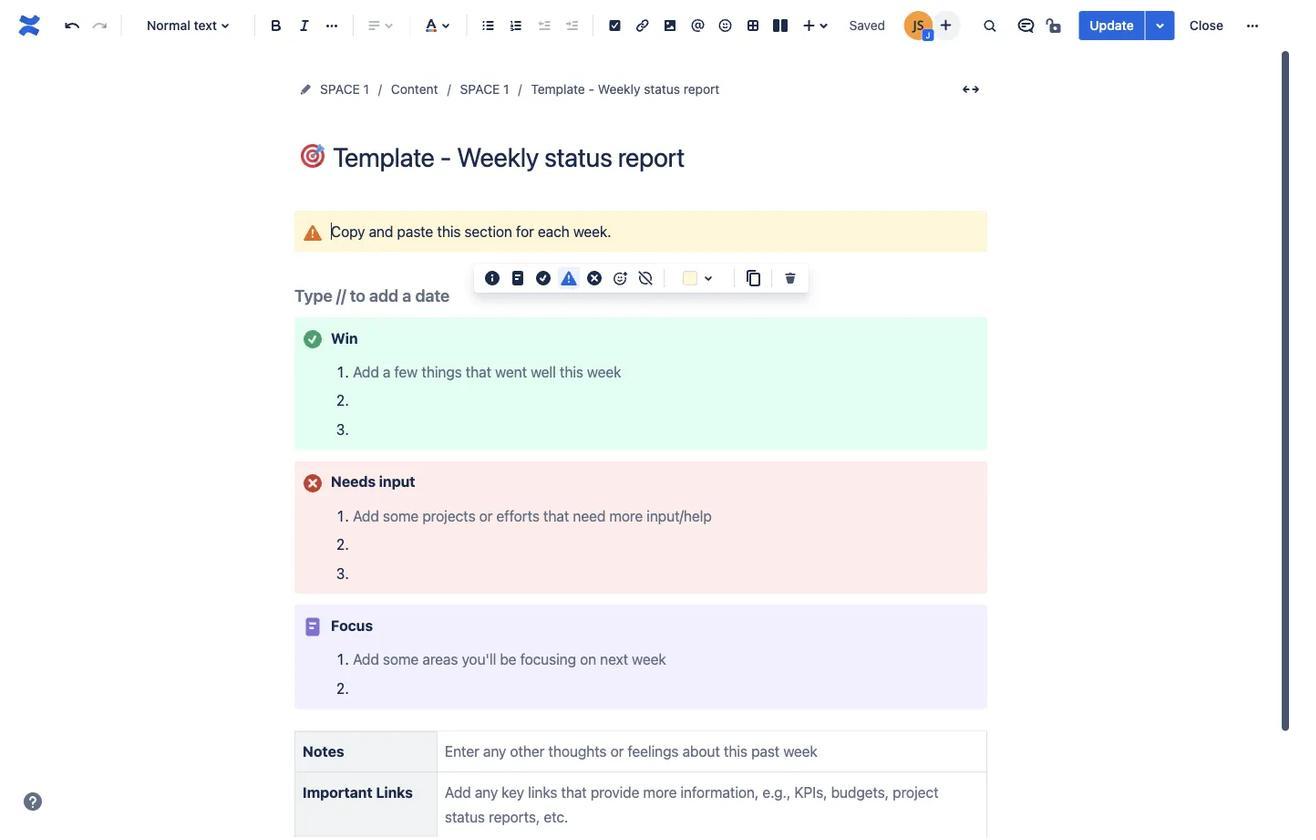 Task type: vqa. For each thing, say whether or not it's contained in the screenshot.
the In
no



Task type: describe. For each thing, give the bounding box(es) containing it.
close
[[1190, 18, 1224, 33]]

bold ⌘b image
[[266, 15, 288, 36]]

normal
[[147, 18, 191, 33]]

normal text button
[[129, 5, 247, 46]]

background color image
[[698, 267, 720, 289]]

template
[[531, 82, 585, 97]]

panel error image
[[302, 472, 324, 494]]

Main content area, start typing to enter text. text field
[[284, 211, 999, 838]]

copy and paste this section for each week.
[[331, 223, 612, 240]]

john smith image
[[904, 11, 933, 40]]

focus
[[331, 617, 373, 634]]

week.
[[574, 223, 612, 240]]

content link
[[391, 78, 438, 100]]

editor add emoji image
[[609, 267, 631, 289]]

outdent ⇧tab image
[[533, 15, 555, 36]]

warning image
[[558, 267, 580, 289]]

1 space 1 link from the left
[[320, 78, 369, 100]]

close button
[[1179, 11, 1235, 40]]

1 for 1st space 1 link from the left
[[364, 82, 369, 97]]

links
[[376, 783, 413, 801]]

more image
[[1242, 15, 1264, 36]]

italic ⌘i image
[[294, 15, 315, 36]]

status
[[644, 82, 680, 97]]

needs input
[[331, 473, 415, 490]]

link image
[[632, 15, 654, 36]]

make page full-width image
[[960, 78, 982, 100]]

panel note image
[[302, 616, 324, 638]]

update
[[1090, 18, 1134, 33]]

adjust update settings image
[[1150, 15, 1172, 36]]

comment icon image
[[1015, 15, 1037, 36]]

needs
[[331, 473, 376, 490]]

action item image
[[604, 15, 626, 36]]

info image
[[482, 267, 503, 289]]

indent tab image
[[561, 15, 583, 36]]

numbered list ⌘⇧7 image
[[505, 15, 527, 36]]

confluence image
[[15, 11, 44, 40]]

important
[[303, 783, 373, 801]]

and
[[369, 223, 393, 240]]

2 space from the left
[[460, 82, 500, 97]]

help image
[[22, 791, 44, 813]]



Task type: locate. For each thing, give the bounding box(es) containing it.
normal text
[[147, 18, 217, 33]]

content
[[391, 82, 438, 97]]

1 horizontal spatial space
[[460, 82, 500, 97]]

space
[[320, 82, 360, 97], [460, 82, 500, 97]]

section
[[465, 223, 513, 240]]

2 1 from the left
[[504, 82, 509, 97]]

text
[[194, 18, 217, 33]]

space 1
[[320, 82, 369, 97], [460, 82, 509, 97]]

space 1 down bullet list ⌘⇧8 icon
[[460, 82, 509, 97]]

mention image
[[687, 15, 709, 36]]

remove image
[[780, 267, 802, 289]]

report
[[684, 82, 720, 97]]

panel success image
[[302, 328, 324, 350]]

1 for second space 1 link from the left
[[504, 82, 509, 97]]

weekly
[[598, 82, 641, 97]]

update button
[[1079, 11, 1145, 40]]

2 space 1 link from the left
[[460, 78, 509, 100]]

space 1 right move this page image
[[320, 82, 369, 97]]

this
[[437, 223, 461, 240]]

space down bullet list ⌘⇧8 icon
[[460, 82, 500, 97]]

note image
[[507, 267, 529, 289]]

invite to edit image
[[935, 14, 957, 36]]

win
[[331, 329, 358, 346]]

success image
[[533, 267, 555, 289]]

1 horizontal spatial space 1 link
[[460, 78, 509, 100]]

saved
[[850, 18, 886, 33]]

1 left template
[[504, 82, 509, 97]]

2 space 1 from the left
[[460, 82, 509, 97]]

panel warning image
[[302, 222, 324, 244]]

remove emoji image
[[635, 267, 657, 289]]

template - weekly status report link
[[531, 78, 720, 100]]

more formatting image
[[321, 15, 343, 36]]

:dart: image
[[301, 144, 325, 168]]

1 space from the left
[[320, 82, 360, 97]]

for
[[516, 223, 534, 240]]

undo ⌘z image
[[61, 15, 83, 36]]

space 1 link down bullet list ⌘⇧8 icon
[[460, 78, 509, 100]]

0 horizontal spatial space
[[320, 82, 360, 97]]

bullet list ⌘⇧8 image
[[478, 15, 499, 36]]

find and replace image
[[979, 15, 1001, 36]]

emoji image
[[715, 15, 737, 36]]

table image
[[742, 15, 764, 36]]

layouts image
[[770, 15, 792, 36]]

move this page image
[[298, 82, 313, 97]]

add image, video, or file image
[[659, 15, 681, 36]]

space right move this page image
[[320, 82, 360, 97]]

error image
[[584, 267, 606, 289]]

template - weekly status report
[[531, 82, 720, 97]]

1 space 1 from the left
[[320, 82, 369, 97]]

notes
[[303, 743, 344, 760]]

no restrictions image
[[1045, 15, 1067, 36]]

1 left content
[[364, 82, 369, 97]]

0 horizontal spatial space 1
[[320, 82, 369, 97]]

1 horizontal spatial space 1
[[460, 82, 509, 97]]

space 1 link
[[320, 78, 369, 100], [460, 78, 509, 100]]

:dart: image
[[301, 144, 325, 168]]

copy image
[[742, 267, 764, 289]]

0 horizontal spatial space 1 link
[[320, 78, 369, 100]]

space 1 link right move this page image
[[320, 78, 369, 100]]

copy
[[331, 223, 365, 240]]

confluence image
[[15, 11, 44, 40]]

1
[[364, 82, 369, 97], [504, 82, 509, 97]]

important links
[[303, 783, 413, 801]]

1 horizontal spatial 1
[[504, 82, 509, 97]]

0 horizontal spatial 1
[[364, 82, 369, 97]]

paste
[[397, 223, 433, 240]]

1 1 from the left
[[364, 82, 369, 97]]

redo ⌘⇧z image
[[89, 15, 111, 36]]

-
[[589, 82, 595, 97]]

Give this page a title text field
[[333, 142, 988, 172]]

input
[[379, 473, 415, 490]]

each
[[538, 223, 570, 240]]



